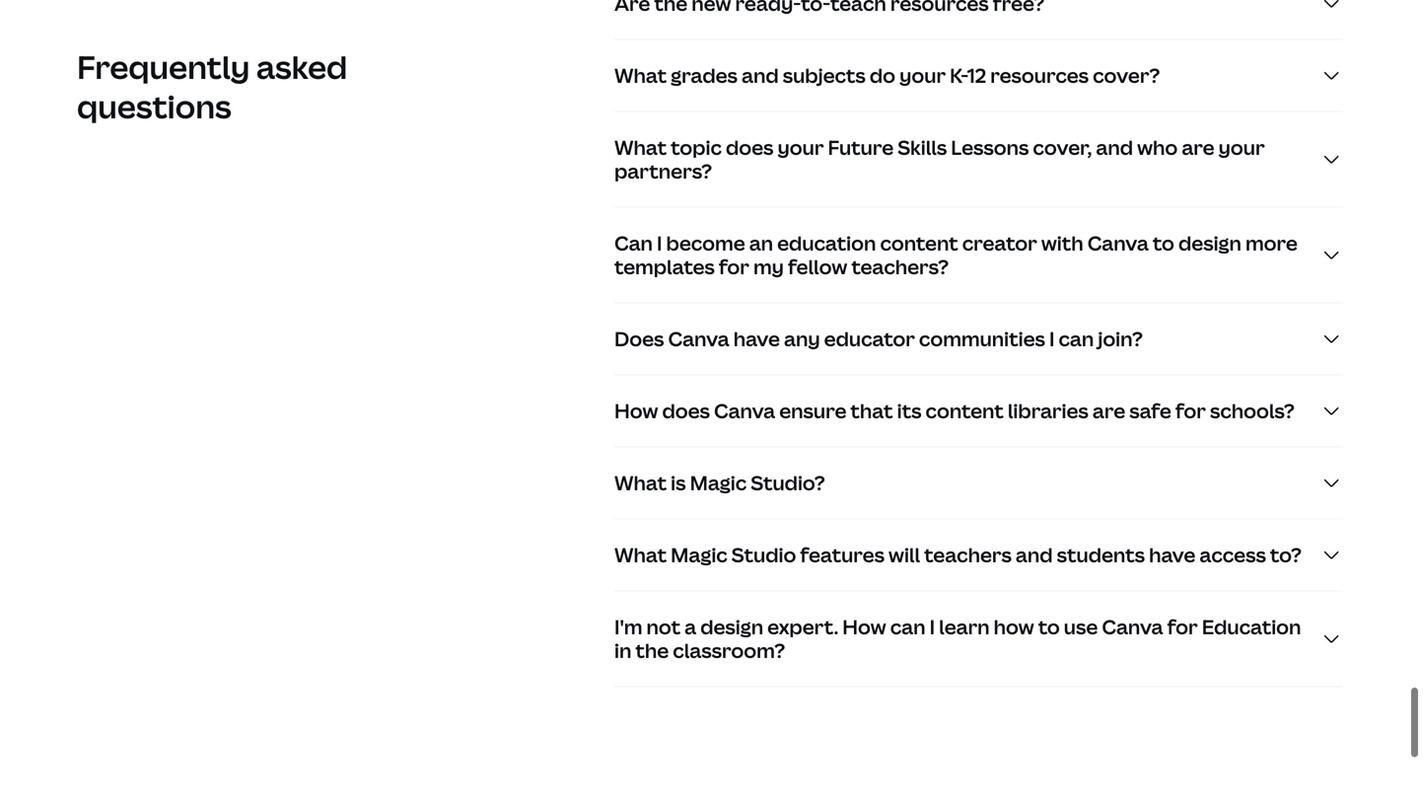 Task type: describe. For each thing, give the bounding box(es) containing it.
frequently
[[77, 45, 250, 88]]

more
[[1246, 229, 1298, 257]]

what for what grades and subjects do your k-12 resources cover?
[[615, 62, 667, 89]]

what topic does your future skills lessons cover, and who are your partners? button
[[615, 112, 1344, 207]]

0 vertical spatial how
[[615, 397, 658, 424]]

for for my
[[719, 253, 750, 280]]

communities
[[919, 325, 1046, 352]]

become
[[666, 229, 745, 257]]

for inside how does canva ensure that its content libraries are safe for schools? dropdown button
[[1176, 397, 1206, 424]]

use
[[1064, 613, 1098, 640]]

can i become an education content creator with canva to design more templates for my fellow teachers? button
[[615, 208, 1344, 302]]

does inside what topic does your future skills lessons cover, and who are your partners?
[[726, 134, 774, 161]]

what magic studio features will teachers and students have access to? button
[[615, 519, 1344, 590]]

topic
[[671, 134, 722, 161]]

canva inside can i become an education content creator with canva to design more templates for my fellow teachers?
[[1088, 229, 1149, 257]]

canva inside i'm not a design expert. how can i learn how to use canva for education in the classroom?
[[1102, 613, 1164, 640]]

any
[[784, 325, 820, 352]]

i inside does canva have any educator communities i can join? dropdown button
[[1050, 325, 1055, 352]]

templates
[[615, 253, 715, 280]]

that
[[851, 397, 893, 424]]

partners?
[[615, 157, 712, 185]]

what for what topic does your future skills lessons cover, and who are your partners?
[[615, 134, 667, 161]]

what magic studio features will teachers and students have access to?
[[615, 541, 1302, 568]]

education
[[1202, 613, 1302, 640]]

frequently asked questions
[[77, 45, 348, 128]]

teachers
[[925, 541, 1012, 568]]

what for what magic studio features will teachers and students have access to?
[[615, 541, 667, 568]]

12
[[968, 62, 987, 89]]

magic inside dropdown button
[[671, 541, 728, 568]]

asked
[[256, 45, 348, 88]]

what is magic studio? button
[[615, 447, 1344, 518]]

safe
[[1130, 397, 1172, 424]]

a
[[685, 613, 697, 640]]

resources
[[991, 62, 1089, 89]]

k-
[[950, 62, 968, 89]]

lessons
[[951, 134, 1029, 161]]

students
[[1057, 541, 1145, 568]]

0 horizontal spatial your
[[778, 134, 824, 161]]

the
[[636, 637, 669, 664]]

does canva have any educator communities i can join? button
[[615, 303, 1344, 374]]

fellow
[[788, 253, 848, 280]]

my
[[754, 253, 784, 280]]

i inside can i become an education content creator with canva to design more templates for my fellow teachers?
[[657, 229, 662, 257]]

subjects
[[783, 62, 866, 89]]

2 horizontal spatial your
[[1219, 134, 1265, 161]]

learn
[[939, 613, 990, 640]]

1 vertical spatial content
[[926, 397, 1004, 424]]



Task type: locate. For each thing, give the bounding box(es) containing it.
2 horizontal spatial i
[[1050, 325, 1055, 352]]

0 vertical spatial does
[[726, 134, 774, 161]]

does inside dropdown button
[[662, 397, 710, 424]]

how
[[994, 613, 1035, 640]]

can left join?
[[1059, 325, 1094, 352]]

can
[[1059, 325, 1094, 352], [891, 613, 926, 640]]

i'm not a design expert. how can i learn how to use canva for education in the classroom? button
[[615, 591, 1344, 686]]

1 vertical spatial magic
[[671, 541, 728, 568]]

for right safe
[[1176, 397, 1206, 424]]

what up i'm
[[615, 541, 667, 568]]

0 horizontal spatial are
[[1093, 397, 1126, 424]]

0 vertical spatial to
[[1153, 229, 1175, 257]]

1 vertical spatial to
[[1039, 613, 1060, 640]]

join?
[[1098, 325, 1143, 352]]

in
[[615, 637, 632, 664]]

0 vertical spatial and
[[742, 62, 779, 89]]

1 horizontal spatial your
[[900, 62, 946, 89]]

have
[[734, 325, 780, 352], [1149, 541, 1196, 568]]

how does canva ensure that its content libraries are safe for schools?
[[615, 397, 1295, 424]]

to inside can i become an education content creator with canva to design more templates for my fellow teachers?
[[1153, 229, 1175, 257]]

to left use
[[1039, 613, 1060, 640]]

1 vertical spatial design
[[701, 613, 764, 640]]

who
[[1138, 134, 1178, 161]]

will
[[889, 541, 921, 568]]

to down who
[[1153, 229, 1175, 257]]

questions
[[77, 85, 231, 128]]

1 horizontal spatial to
[[1153, 229, 1175, 257]]

3 what from the top
[[615, 469, 667, 496]]

features
[[800, 541, 885, 568]]

what grades and subjects do your k-12 resources cover?
[[615, 62, 1160, 89]]

are right who
[[1182, 134, 1215, 161]]

1 vertical spatial for
[[1176, 397, 1206, 424]]

for inside can i become an education content creator with canva to design more templates for my fellow teachers?
[[719, 253, 750, 280]]

what
[[615, 62, 667, 89], [615, 134, 667, 161], [615, 469, 667, 496], [615, 541, 667, 568]]

and inside dropdown button
[[1016, 541, 1053, 568]]

0 vertical spatial are
[[1182, 134, 1215, 161]]

your
[[900, 62, 946, 89], [778, 134, 824, 161], [1219, 134, 1265, 161]]

to?
[[1271, 541, 1302, 568]]

what is magic studio?
[[615, 469, 825, 496]]

0 vertical spatial can
[[1059, 325, 1094, 352]]

2 vertical spatial i
[[930, 613, 935, 640]]

with
[[1042, 229, 1084, 257]]

content right its
[[926, 397, 1004, 424]]

does
[[615, 325, 664, 352]]

skills
[[898, 134, 947, 161]]

0 horizontal spatial design
[[701, 613, 764, 640]]

cover?
[[1093, 62, 1160, 89]]

2 horizontal spatial and
[[1096, 134, 1134, 161]]

1 horizontal spatial i
[[930, 613, 935, 640]]

creator
[[963, 229, 1038, 257]]

schools?
[[1210, 397, 1295, 424]]

are inside dropdown button
[[1093, 397, 1126, 424]]

do
[[870, 62, 896, 89]]

1 horizontal spatial have
[[1149, 541, 1196, 568]]

design inside can i become an education content creator with canva to design more templates for my fellow teachers?
[[1179, 229, 1242, 257]]

2 what from the top
[[615, 134, 667, 161]]

future
[[828, 134, 894, 161]]

i left learn on the right of page
[[930, 613, 935, 640]]

studio?
[[751, 469, 825, 496]]

0 horizontal spatial can
[[891, 613, 926, 640]]

0 vertical spatial i
[[657, 229, 662, 257]]

1 vertical spatial can
[[891, 613, 926, 640]]

design
[[1179, 229, 1242, 257], [701, 613, 764, 640]]

to inside i'm not a design expert. how can i learn how to use canva for education in the classroom?
[[1039, 613, 1060, 640]]

1 horizontal spatial design
[[1179, 229, 1242, 257]]

its
[[897, 397, 922, 424]]

does up is
[[662, 397, 710, 424]]

can
[[615, 229, 653, 257]]

0 horizontal spatial have
[[734, 325, 780, 352]]

what for what is magic studio?
[[615, 469, 667, 496]]

how right "expert."
[[843, 613, 887, 640]]

your left future
[[778, 134, 824, 161]]

how down does
[[615, 397, 658, 424]]

can left learn on the right of page
[[891, 613, 926, 640]]

libraries
[[1008, 397, 1089, 424]]

content left creator at the right of page
[[880, 229, 959, 257]]

1 vertical spatial does
[[662, 397, 710, 424]]

cover,
[[1033, 134, 1092, 161]]

is
[[671, 469, 686, 496]]

magic inside dropdown button
[[690, 469, 747, 496]]

canva
[[1088, 229, 1149, 257], [668, 325, 730, 352], [714, 397, 776, 424], [1102, 613, 1164, 640]]

what inside dropdown button
[[615, 541, 667, 568]]

0 vertical spatial magic
[[690, 469, 747, 496]]

0 horizontal spatial does
[[662, 397, 710, 424]]

an
[[749, 229, 773, 257]]

what topic does your future skills lessons cover, and who are your partners?
[[615, 134, 1265, 185]]

have left "access"
[[1149, 541, 1196, 568]]

1 vertical spatial are
[[1093, 397, 1126, 424]]

i inside i'm not a design expert. how can i learn how to use canva for education in the classroom?
[[930, 613, 935, 640]]

0 vertical spatial design
[[1179, 229, 1242, 257]]

1 horizontal spatial and
[[1016, 541, 1053, 568]]

studio
[[732, 541, 796, 568]]

and right grades
[[742, 62, 779, 89]]

and left who
[[1096, 134, 1134, 161]]

does canva have any educator communities i can join?
[[615, 325, 1143, 352]]

0 vertical spatial have
[[734, 325, 780, 352]]

i
[[657, 229, 662, 257], [1050, 325, 1055, 352], [930, 613, 935, 640]]

content inside can i become an education content creator with canva to design more templates for my fellow teachers?
[[880, 229, 959, 257]]

magic
[[690, 469, 747, 496], [671, 541, 728, 568]]

i left join?
[[1050, 325, 1055, 352]]

expert.
[[768, 613, 839, 640]]

and inside dropdown button
[[742, 62, 779, 89]]

your left 'k-'
[[900, 62, 946, 89]]

access
[[1200, 541, 1267, 568]]

1 vertical spatial i
[[1050, 325, 1055, 352]]

i right can at top left
[[657, 229, 662, 257]]

education
[[777, 229, 876, 257]]

0 horizontal spatial i
[[657, 229, 662, 257]]

your inside dropdown button
[[900, 62, 946, 89]]

0 horizontal spatial how
[[615, 397, 658, 424]]

canva right with
[[1088, 229, 1149, 257]]

2 vertical spatial and
[[1016, 541, 1053, 568]]

for inside i'm not a design expert. how can i learn how to use canva for education in the classroom?
[[1168, 613, 1198, 640]]

i'm
[[615, 613, 643, 640]]

and
[[742, 62, 779, 89], [1096, 134, 1134, 161], [1016, 541, 1053, 568]]

are
[[1182, 134, 1215, 161], [1093, 397, 1126, 424]]

1 vertical spatial and
[[1096, 134, 1134, 161]]

how
[[615, 397, 658, 424], [843, 613, 887, 640]]

can i become an education content creator with canva to design more templates for my fellow teachers?
[[615, 229, 1298, 280]]

0 vertical spatial content
[[880, 229, 959, 257]]

for
[[719, 253, 750, 280], [1176, 397, 1206, 424], [1168, 613, 1198, 640]]

magic right is
[[690, 469, 747, 496]]

1 horizontal spatial how
[[843, 613, 887, 640]]

design left more
[[1179, 229, 1242, 257]]

to
[[1153, 229, 1175, 257], [1039, 613, 1060, 640]]

what grades and subjects do your k-12 resources cover? button
[[615, 40, 1344, 111]]

design inside i'm not a design expert. how can i learn how to use canva for education in the classroom?
[[701, 613, 764, 640]]

for left my
[[719, 253, 750, 280]]

for for education
[[1168, 613, 1198, 640]]

does right topic at the top of page
[[726, 134, 774, 161]]

classroom?
[[673, 637, 785, 664]]

educator
[[824, 325, 915, 352]]

magic left the studio
[[671, 541, 728, 568]]

how inside i'm not a design expert. how can i learn how to use canva for education in the classroom?
[[843, 613, 887, 640]]

1 what from the top
[[615, 62, 667, 89]]

for left education
[[1168, 613, 1198, 640]]

have left any at the top
[[734, 325, 780, 352]]

canva right use
[[1102, 613, 1164, 640]]

not
[[647, 613, 681, 640]]

0 vertical spatial for
[[719, 253, 750, 280]]

1 horizontal spatial does
[[726, 134, 774, 161]]

teachers?
[[852, 253, 949, 280]]

1 vertical spatial have
[[1149, 541, 1196, 568]]

ensure
[[780, 397, 847, 424]]

canva right does
[[668, 325, 730, 352]]

what left grades
[[615, 62, 667, 89]]

your right who
[[1219, 134, 1265, 161]]

canva left ensure at the right of the page
[[714, 397, 776, 424]]

and right teachers
[[1016, 541, 1053, 568]]

0 horizontal spatial and
[[742, 62, 779, 89]]

and inside what topic does your future skills lessons cover, and who are your partners?
[[1096, 134, 1134, 161]]

design right the a
[[701, 613, 764, 640]]

what inside what topic does your future skills lessons cover, and who are your partners?
[[615, 134, 667, 161]]

are left safe
[[1093, 397, 1126, 424]]

grades
[[671, 62, 738, 89]]

does
[[726, 134, 774, 161], [662, 397, 710, 424]]

can inside i'm not a design expert. how can i learn how to use canva for education in the classroom?
[[891, 613, 926, 640]]

i'm not a design expert. how can i learn how to use canva for education in the classroom?
[[615, 613, 1302, 664]]

0 horizontal spatial to
[[1039, 613, 1060, 640]]

what left is
[[615, 469, 667, 496]]

1 vertical spatial how
[[843, 613, 887, 640]]

how does canva ensure that its content libraries are safe for schools? button
[[615, 375, 1344, 446]]

2 vertical spatial for
[[1168, 613, 1198, 640]]

1 horizontal spatial are
[[1182, 134, 1215, 161]]

are inside what topic does your future skills lessons cover, and who are your partners?
[[1182, 134, 1215, 161]]

content
[[880, 229, 959, 257], [926, 397, 1004, 424]]

what left topic at the top of page
[[615, 134, 667, 161]]

4 what from the top
[[615, 541, 667, 568]]

1 horizontal spatial can
[[1059, 325, 1094, 352]]



Task type: vqa. For each thing, say whether or not it's contained in the screenshot.
media at the right of page
no



